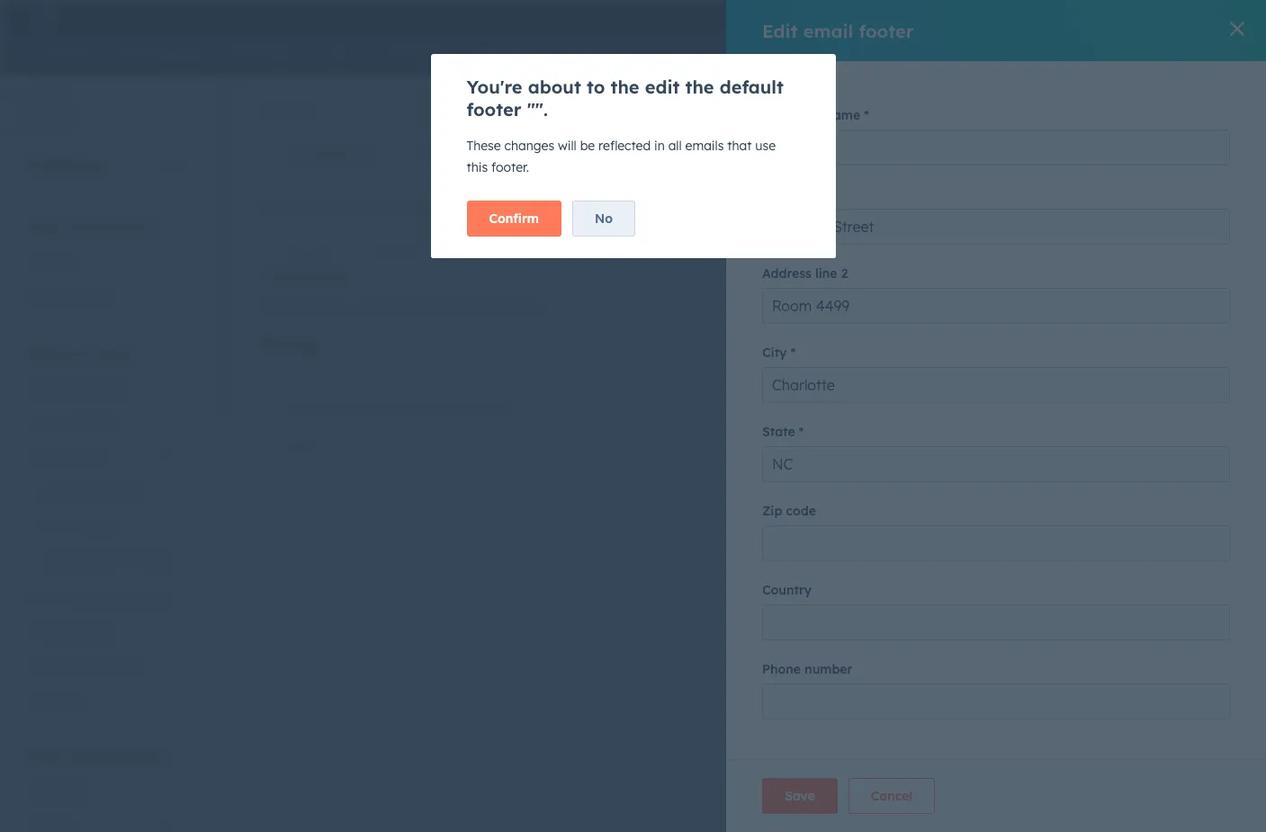Task type: vqa. For each thing, say whether or not it's contained in the screenshot.
the 'Reporting' on the left of the page
no



Task type: locate. For each thing, give the bounding box(es) containing it.
phone
[[762, 662, 801, 678]]

tracking
[[852, 146, 903, 162]]

to right applied
[[439, 297, 451, 313]]

upgrade
[[837, 9, 888, 23]]

2 inside edit email footer dialog
[[841, 266, 848, 282]]

0 horizontal spatial email
[[472, 297, 504, 313]]

1 vertical spatial these
[[262, 297, 296, 313]]

in left your
[[483, 200, 494, 216]]

account up account defaults
[[29, 345, 87, 363]]

0 horizontal spatial the
[[310, 200, 329, 216]]

apps inside 'link'
[[107, 483, 137, 500]]

3 menu item from the left
[[1040, 0, 1074, 29]]

apps
[[107, 483, 137, 500], [85, 518, 115, 534]]

be for applied
[[372, 297, 387, 313]]

1 horizontal spatial these
[[467, 138, 501, 154]]

search image
[[1229, 47, 1241, 59]]

Address line 2 text field
[[762, 288, 1230, 324]]

city
[[762, 345, 787, 361]]

will inside these changes will be reflected in all emails that use this footer.
[[558, 138, 577, 154]]

2 vertical spatial to
[[439, 297, 451, 313]]

these for these changes will be reflected in all emails that use this footer.
[[467, 138, 501, 154]]

navigation up the customize
[[262, 131, 929, 176]]

navigation containing configuration
[[262, 131, 929, 176]]

data management element
[[18, 747, 188, 833]]

1 horizontal spatial footer
[[859, 19, 914, 42]]

apps up service
[[85, 518, 115, 534]]

0 horizontal spatial to
[[422, 200, 434, 216]]

menu item
[[901, 0, 904, 29], [938, 0, 980, 29], [1040, 0, 1074, 29]]

save button
[[762, 779, 838, 815]]

the left the edit
[[611, 76, 640, 98]]

2 account from the top
[[29, 381, 77, 397]]

0 horizontal spatial all
[[455, 297, 468, 313]]

hubspot 123 beer street charlotte nc
[[288, 400, 512, 416]]

0 vertical spatial email
[[262, 95, 318, 122]]

emails left that
[[685, 138, 724, 154]]

1 horizontal spatial all
[[668, 138, 682, 154]]

these inside these changes will be reflected in all emails that use this footer.
[[467, 138, 501, 154]]

zip code
[[762, 503, 816, 519]]

edit inside dialog
[[762, 19, 798, 42]]

to
[[587, 76, 605, 98], [422, 200, 434, 216], [439, 297, 451, 313]]

times
[[604, 247, 636, 263]]

2 for address line 2
[[841, 266, 848, 282]]

in right the reflected
[[654, 138, 665, 154]]

in inside these changes will be reflected in all emails that use this footer.
[[654, 138, 665, 154]]

1 vertical spatial footer
[[467, 98, 522, 121]]

0 horizontal spatial 2
[[841, 266, 848, 282]]

1 horizontal spatial be
[[580, 138, 595, 154]]

emails right your
[[528, 200, 566, 216]]

footer down the 'choose'
[[287, 247, 328, 263]]

connected apps
[[40, 483, 137, 500]]

City text field
[[762, 367, 1230, 403]]

1 navigation from the top
[[262, 131, 929, 176]]

email for email service provider
[[40, 552, 73, 568]]

applied
[[391, 297, 435, 313]]

account inside account defaults "link"
[[29, 381, 77, 397]]

emails inside these changes will be reflected in all emails that use this footer.
[[685, 138, 724, 154]]

0 vertical spatial these
[[467, 138, 501, 154]]

1 horizontal spatial will
[[558, 138, 577, 154]]

apps up private apps link
[[107, 483, 137, 500]]

line
[[815, 266, 838, 282]]

0 vertical spatial footer
[[859, 19, 914, 42]]

reflected
[[599, 138, 651, 154]]

2 inside popup button
[[1210, 7, 1216, 22]]

choose
[[262, 200, 306, 216]]

email inside account setup element
[[40, 552, 73, 568]]

to right want
[[422, 200, 434, 216]]

navigation down look.
[[262, 233, 1238, 277]]

all
[[668, 138, 682, 154], [455, 297, 468, 313]]

0 vertical spatial navigation
[[262, 131, 929, 176]]

1 vertical spatial will
[[350, 297, 369, 313]]

edit
[[762, 19, 798, 42], [288, 439, 313, 455]]

1 horizontal spatial menu item
[[938, 0, 980, 29]]

&
[[66, 415, 75, 431]]

properties
[[29, 784, 90, 800]]

studios
[[1165, 7, 1206, 22]]

1 horizontal spatial emails
[[685, 138, 724, 154]]

these settings will be applied to all email types.
[[262, 297, 543, 313]]

your
[[498, 200, 524, 216]]

0 horizontal spatial footer
[[467, 98, 522, 121]]

and left no
[[570, 200, 592, 216]]

2 horizontal spatial in
[[654, 138, 665, 154]]

2 for apoptosis studios 2
[[1210, 7, 1216, 22]]

edit email footer dialog
[[726, 0, 1266, 833]]

edit button
[[288, 439, 313, 455]]

1 vertical spatial email
[[472, 297, 504, 313]]

0 vertical spatial emails
[[685, 138, 724, 154]]

0 vertical spatial account
[[29, 345, 87, 363]]

Company name text field
[[762, 130, 1230, 166]]

these up "this"
[[467, 138, 501, 154]]

0 horizontal spatial be
[[372, 297, 387, 313]]

street
[[396, 400, 432, 416]]

these left settings
[[262, 297, 296, 313]]

1 vertical spatial be
[[372, 297, 387, 313]]

menu item right calling icon dropdown button
[[938, 0, 980, 29]]

0 horizontal spatial will
[[350, 297, 369, 313]]

account up users
[[29, 381, 77, 397]]

footer down settings
[[262, 334, 321, 356]]

zip
[[762, 503, 783, 519]]

emails
[[685, 138, 724, 154], [528, 200, 566, 216]]

edit up default
[[762, 19, 798, 42]]

2 horizontal spatial the
[[685, 76, 714, 98]]

1 vertical spatial edit
[[288, 439, 313, 455]]

double opt-in link
[[399, 132, 532, 176]]

hubspot image
[[32, 4, 54, 25]]

account defaults link
[[18, 372, 188, 406]]

footer link
[[262, 233, 353, 276]]

the left data
[[310, 200, 329, 216]]

cancel
[[871, 788, 913, 805]]

1 horizontal spatial email
[[804, 19, 854, 42]]

general link
[[18, 246, 188, 280]]

0 vertical spatial edit
[[762, 19, 798, 42]]

1 horizontal spatial edit
[[762, 19, 798, 42]]

1 vertical spatial navigation
[[262, 233, 1238, 277]]

email up name
[[804, 19, 854, 42]]

all right the reflected
[[668, 138, 682, 154]]

0 vertical spatial be
[[580, 138, 595, 154]]

0 horizontal spatial these
[[262, 297, 296, 313]]

2
[[1210, 7, 1216, 22], [841, 266, 848, 282]]

will
[[558, 138, 577, 154], [350, 297, 369, 313]]

1 horizontal spatial 2
[[1210, 7, 1216, 22]]

in
[[654, 138, 665, 154], [496, 146, 506, 162], [483, 200, 494, 216]]

2 horizontal spatial menu item
[[1040, 0, 1074, 29]]

menu
[[805, 0, 1245, 29]]

beer
[[365, 400, 393, 416]]

0 vertical spatial and
[[570, 200, 592, 216]]

footer inside the you're about to the edit the default footer "".
[[467, 98, 522, 121]]

1 horizontal spatial in
[[496, 146, 506, 162]]

1 horizontal spatial email
[[262, 95, 318, 122]]

be left the reflected
[[580, 138, 595, 154]]

1 menu item from the left
[[901, 0, 904, 29]]

to inside the you're about to the edit the default footer "".
[[587, 76, 605, 98]]

in right "this"
[[496, 146, 506, 162]]

1 vertical spatial account
[[29, 381, 77, 397]]

the right the edit
[[685, 76, 714, 98]]

0 vertical spatial 2
[[1210, 7, 1216, 22]]

2 right studios
[[1210, 7, 1216, 22]]

settings
[[29, 154, 102, 176]]

be left applied
[[372, 297, 387, 313]]

nc
[[494, 400, 512, 416]]

and
[[570, 200, 592, 216], [577, 247, 600, 263]]

and right date
[[577, 247, 600, 263]]

2 horizontal spatial to
[[587, 76, 605, 98]]

1 vertical spatial all
[[455, 297, 468, 313]]

cancel button
[[849, 779, 936, 815]]

all inside these changes will be reflected in all emails that use this footer.
[[668, 138, 682, 154]]

0 vertical spatial all
[[668, 138, 682, 154]]

menu item left calling icon dropdown button
[[901, 0, 904, 29]]

1 vertical spatial email
[[40, 552, 73, 568]]

will right settings
[[350, 297, 369, 313]]

0 vertical spatial will
[[558, 138, 577, 154]]

Search HubSpot search field
[[1014, 38, 1234, 68]]

will right changes
[[558, 138, 577, 154]]

0 vertical spatial apps
[[107, 483, 137, 500]]

navigation containing footer
[[262, 233, 1238, 277]]

these for these settings will be applied to all email types.
[[262, 297, 296, 313]]

management
[[69, 748, 164, 766]]

data
[[332, 200, 360, 216]]

the
[[611, 76, 640, 98], [685, 76, 714, 98], [310, 200, 329, 216]]

users & teams link
[[18, 406, 188, 440]]

0 horizontal spatial email
[[40, 552, 73, 568]]

email service provider
[[40, 552, 173, 568]]

0 horizontal spatial menu item
[[901, 0, 904, 29]]

subscription types link
[[663, 132, 826, 176]]

account setup element
[[18, 344, 188, 717]]

1 account from the top
[[29, 345, 87, 363]]

look.
[[741, 200, 769, 216]]

email up configuration
[[262, 95, 318, 122]]

country
[[762, 582, 812, 599]]

1 vertical spatial apps
[[85, 518, 115, 534]]

email
[[262, 95, 318, 122], [40, 552, 73, 568]]

0 vertical spatial email
[[804, 19, 854, 42]]

personalization
[[378, 247, 469, 263]]

apoptosis studios 2
[[1107, 7, 1216, 22]]

navigation
[[262, 131, 929, 176], [262, 233, 1238, 277]]

0 horizontal spatial emails
[[528, 200, 566, 216]]

2 navigation from the top
[[262, 233, 1238, 277]]

choose the data you want to display in your emails and customize how it should look.
[[262, 200, 769, 216]]

double
[[425, 146, 467, 162]]

email left types.
[[472, 297, 504, 313]]

all for email
[[455, 297, 468, 313]]

be inside these changes will be reflected in all emails that use this footer.
[[580, 138, 595, 154]]

edit for edit email footer
[[762, 19, 798, 42]]

account for account defaults
[[29, 381, 77, 397]]

1 horizontal spatial to
[[439, 297, 451, 313]]

to right about
[[587, 76, 605, 98]]

1 vertical spatial 2
[[841, 266, 848, 282]]

all right applied
[[455, 297, 468, 313]]

menu item up "search hubspot" search field
[[1040, 0, 1074, 29]]

double opt-in
[[425, 146, 506, 162]]

navigation for choose the data you want to display in your emails and customize how it should look.
[[262, 233, 1238, 277]]

be for reflected
[[580, 138, 595, 154]]

edit down hubspot
[[288, 439, 313, 455]]

email down private
[[40, 552, 73, 568]]

this
[[467, 159, 488, 176]]

1 vertical spatial to
[[422, 200, 434, 216]]

footer
[[859, 19, 914, 42], [467, 98, 522, 121]]

footer.
[[491, 159, 529, 176]]

settings
[[300, 297, 347, 313]]

0 vertical spatial to
[[587, 76, 605, 98]]

navigation for email
[[262, 131, 929, 176]]

0 horizontal spatial edit
[[288, 439, 313, 455]]

2 right line
[[841, 266, 848, 282]]

hubspot link
[[22, 4, 68, 25]]

personalization link
[[353, 233, 494, 276]]

save
[[785, 788, 815, 805]]

private
[[40, 518, 82, 534]]

your
[[29, 219, 62, 237]]

account for account setup
[[29, 345, 87, 363]]



Task type: describe. For each thing, give the bounding box(es) containing it.
Country text field
[[762, 605, 1230, 641]]

users & teams
[[29, 415, 116, 431]]

account defaults
[[29, 381, 130, 397]]

defaults
[[81, 381, 130, 397]]

menu containing apoptosis studios 2
[[805, 0, 1245, 29]]

phone number
[[762, 662, 853, 678]]

email inside dialog
[[804, 19, 854, 42]]

subscription
[[689, 146, 763, 162]]

edit email footer
[[762, 19, 914, 42]]

that
[[728, 138, 752, 154]]

will for changes
[[558, 138, 577, 154]]

how
[[659, 200, 684, 216]]

1 vertical spatial footer
[[262, 334, 321, 356]]

account setup
[[29, 345, 133, 363]]

will for settings
[[350, 297, 369, 313]]

users
[[29, 415, 62, 431]]

use
[[755, 138, 776, 154]]

apps for private apps
[[85, 518, 115, 534]]

connected
[[40, 483, 104, 500]]

general
[[29, 255, 75, 271]]

confirm
[[489, 211, 539, 227]]

private apps
[[40, 518, 115, 534]]

name
[[826, 107, 861, 123]]

code
[[786, 503, 816, 519]]

subscriptions
[[558, 146, 638, 162]]

company name
[[762, 107, 861, 123]]

private apps link
[[18, 509, 188, 543]]

address
[[762, 266, 812, 282]]

rss
[[519, 247, 543, 263]]

Phone number text field
[[762, 684, 1230, 720]]

apps for connected apps
[[107, 483, 137, 500]]

date
[[547, 247, 574, 263]]

State text field
[[762, 446, 1230, 482]]

2 menu item from the left
[[938, 0, 980, 29]]

no button
[[572, 201, 635, 237]]

state
[[762, 424, 795, 440]]

changes
[[505, 138, 555, 154]]

marketplace
[[29, 590, 102, 606]]

1 vertical spatial emails
[[528, 200, 566, 216]]

these changes will be reflected in all emails that use this footer.
[[467, 138, 776, 176]]

calling icon image
[[913, 7, 929, 23]]

email for email
[[262, 95, 318, 122]]

configuration
[[288, 146, 374, 162]]

address line 2
[[762, 266, 848, 282]]

your preferences
[[29, 219, 151, 237]]

data management
[[29, 748, 164, 766]]

it
[[687, 200, 695, 216]]

preferences
[[66, 219, 151, 237]]

123
[[342, 400, 362, 416]]

footer inside dialog
[[859, 19, 914, 42]]

email service provider link
[[18, 543, 188, 577]]

rss date and times link
[[494, 233, 662, 276]]

want
[[389, 200, 418, 216]]

marketplace downloads link
[[18, 581, 188, 615]]

properties link
[[18, 775, 188, 809]]

1 vertical spatial and
[[577, 247, 600, 263]]

teams
[[78, 415, 116, 431]]

company
[[762, 107, 822, 123]]

to for types.
[[439, 297, 451, 313]]

edit for the edit button
[[288, 439, 313, 455]]

your preferences element
[[18, 218, 188, 314]]

service
[[76, 552, 120, 568]]

customize
[[596, 200, 656, 216]]

types
[[767, 146, 801, 162]]

downloads
[[106, 590, 172, 606]]

setup
[[91, 345, 133, 363]]

should
[[699, 200, 738, 216]]

configuration link
[[263, 132, 399, 176]]

0 horizontal spatial in
[[483, 200, 494, 216]]

Address text field
[[762, 209, 1230, 245]]

"".
[[527, 98, 548, 121]]

search button
[[1220, 38, 1250, 68]]

opt-
[[471, 146, 496, 162]]

apoptosis studios 2 button
[[1076, 0, 1243, 29]]

calling icon button
[[906, 3, 937, 26]]

0 vertical spatial footer
[[287, 247, 328, 263]]

tracking link
[[826, 132, 928, 176]]

close image
[[1230, 22, 1245, 36]]

upgrade link
[[807, 0, 899, 29]]

charlotte
[[435, 400, 490, 416]]

to for your
[[422, 200, 434, 216]]

confirm button
[[467, 201, 562, 237]]

1 horizontal spatial the
[[611, 76, 640, 98]]

all for emails
[[668, 138, 682, 154]]

apoptosis
[[1107, 7, 1162, 22]]

default
[[720, 76, 784, 98]]

edit
[[645, 76, 680, 98]]

Zip code text field
[[762, 526, 1230, 562]]

rss date and times
[[519, 247, 636, 263]]

you
[[364, 200, 386, 216]]

about
[[528, 76, 581, 98]]

you're about to the edit the default footer "".
[[467, 76, 784, 121]]



